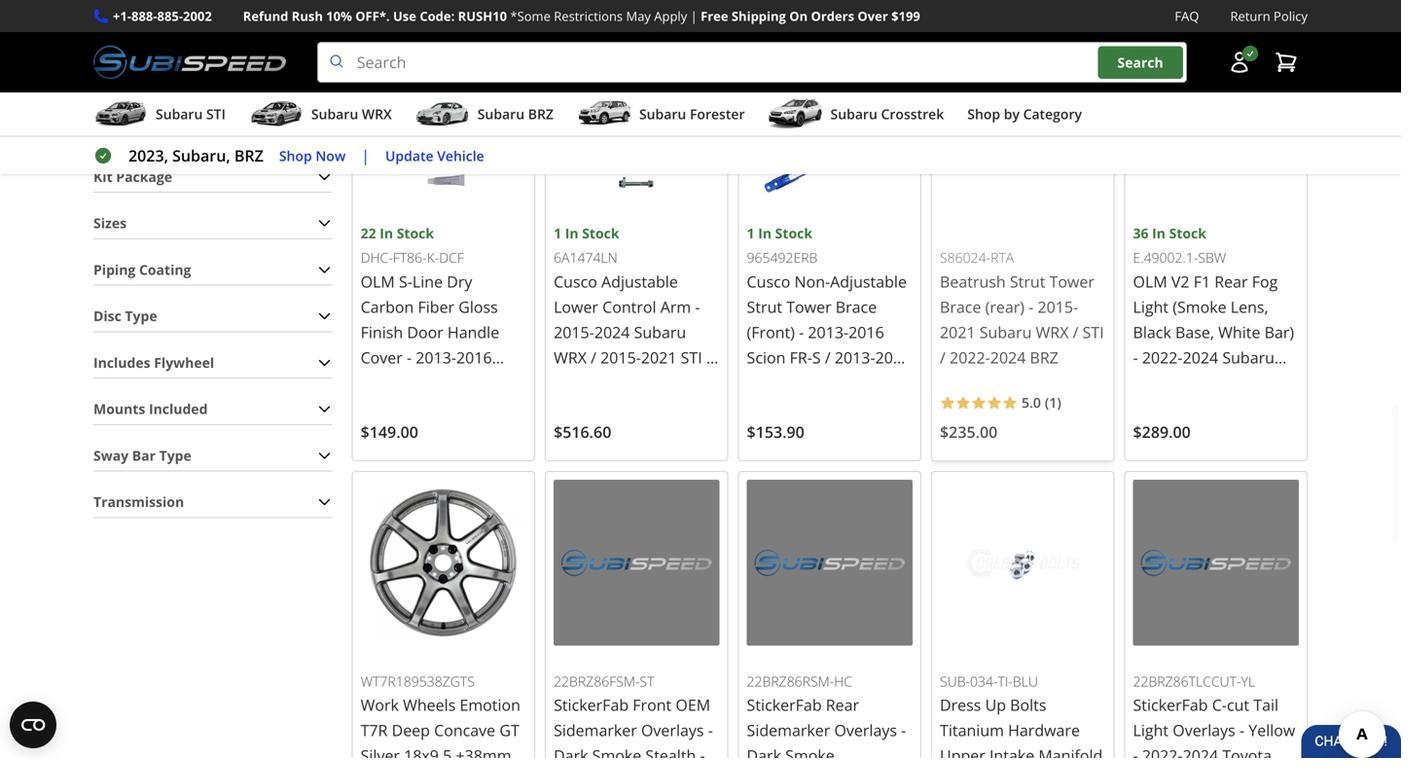 Task type: locate. For each thing, give the bounding box(es) containing it.
1 dark from the left
[[747, 745, 781, 758]]

1 horizontal spatial 2019
[[554, 423, 589, 444]]

fr- down door at the top left of the page
[[403, 372, 426, 393]]

2024
[[594, 322, 630, 343], [875, 347, 911, 368], [990, 347, 1026, 368], [1183, 347, 1218, 368], [1183, 745, 1218, 758]]

1 horizontal spatial cusco
[[747, 271, 790, 292]]

1 vertical spatial scion
[[361, 372, 399, 393]]

transmission button
[[93, 487, 332, 517]]

fr-
[[790, 347, 812, 368], [403, 372, 426, 393]]

885-
[[157, 7, 183, 25]]

subaru left forester
[[639, 105, 686, 123]]

subaru inside s86024-rta beatrush strut tower brace (rear) - 2015- 2021 subaru wrx / sti / 2022-2024 brz
[[980, 322, 1032, 343]]

stickerfab down 22brz86rsm-
[[747, 694, 822, 715]]

stock inside the 36 in stock e.49002.1-sbw olm v2 f1 rear fog light (smoke lens, black base, white bar) - 2022-2024 subaru brz / toyota gr86
[[1169, 224, 1207, 242]]

stickerfab rear sidemarker overlays - dark smoke honeycomb - 2022-2024 subaru brz / toyota gr86 image
[[747, 480, 913, 646]]

2 horizontal spatial wrx
[[1036, 322, 1069, 343]]

2022- down 22brz86tlccut-
[[1142, 745, 1183, 758]]

arm
[[660, 296, 691, 317]]

0 vertical spatial scion
[[747, 347, 786, 368]]

refund rush 10% off*. use code: rush10 *some restrictions may apply | free shipping on orders over $199
[[243, 7, 920, 25]]

1 horizontal spatial shop
[[967, 105, 1000, 123]]

scion down cover at the top left
[[361, 372, 399, 393]]

in for cusco adjustable lower control arm - 2015-2024 subaru wrx / 2015-2021 sti / 2013-2020 brz / 2008- 2014 impreza / 2017- 2019 toyota 86
[[565, 224, 579, 242]]

2 horizontal spatial sti
[[1083, 322, 1104, 343]]

stickerfab inside the 22brz86fsm-st stickerfab front oem sidemarker overlays - dark smoke stealth
[[554, 695, 629, 715]]

gt
[[499, 720, 519, 741]]

$199
[[891, 7, 920, 25]]

034-
[[970, 672, 998, 690]]

s
[[812, 347, 821, 368], [426, 372, 435, 393]]

1 inside 1 in stock 965492erb cusco non-adjustable strut tower brace (front) - 2013-2016 scion fr-s / 2013-2024 subaru brz / 2017- 2019 toyota 86
[[747, 224, 755, 242]]

0 vertical spatial light
[[1133, 296, 1169, 317]]

2 brace from the left
[[940, 296, 981, 317]]

2020 inside 1 in stock 6a1474ln cusco adjustable lower control arm - 2015-2024 subaru wrx / 2015-2021 sti / 2013-2020 brz / 2008- 2014 impreza / 2017- 2019 toyota 86
[[594, 372, 630, 393]]

by
[[1004, 105, 1020, 123]]

sti inside subaru sti dropdown button
[[206, 105, 226, 123]]

toyota up $153.90
[[787, 397, 836, 418]]

cusco for cusco non-adjustable strut tower brace (front) - 2013-2016 scion fr-s / 2013-2024 subaru brz / 2017- 2019 toyota 86
[[747, 271, 790, 292]]

sti left 'black'
[[1083, 322, 1104, 343]]

0 horizontal spatial tower
[[786, 296, 832, 317]]

1 inside 1 in stock 6a1474ln cusco adjustable lower control arm - 2015-2024 subaru wrx / 2015-2021 sti / 2013-2020 brz / 2008- 2014 impreza / 2017- 2019 toyota 86
[[554, 224, 562, 242]]

2019 up $153.90
[[747, 397, 782, 418]]

0 horizontal spatial adjustable
[[601, 271, 678, 292]]

0 horizontal spatial wrx
[[362, 105, 392, 123]]

2 horizontal spatial 2015-
[[1038, 296, 1078, 317]]

2022- down 'black'
[[1142, 347, 1183, 368]]

4 stock from the left
[[1169, 224, 1207, 242]]

toyota down the 'impreza'
[[593, 423, 643, 444]]

0 horizontal spatial 2019
[[361, 423, 396, 444]]

- right (rear)
[[1029, 296, 1034, 317]]

- inside 22 in stock dhc-ft86-k-dcf olm s-line dry carbon fiber gloss finish door handle cover - 2013-2016 scion fr-s / 2013-2020 subaru brz / 2017- 2019 toyota 86
[[407, 347, 412, 368]]

brace inside s86024-rta beatrush strut tower brace (rear) - 2015- 2021 subaru wrx / sti / 2022-2024 brz
[[940, 296, 981, 317]]

fr- down (front)
[[790, 347, 812, 368]]

subaru wrx button
[[249, 96, 392, 135]]

1 horizontal spatial brace
[[940, 296, 981, 317]]

0 vertical spatial fr-
[[790, 347, 812, 368]]

- down 22brz86tlccut-
[[1133, 745, 1138, 758]]

subaru down arm
[[634, 322, 686, 343]]

shop left now
[[279, 146, 312, 165]]

overlays down oem
[[641, 720, 704, 741]]

cusco adjustable lower control arm - 2015-2024 subaru wrx / 2015-2021 sti / 2013-2020 brz / 2008-2014 impreza / 2017-2019 toyota 86 image
[[554, 56, 720, 222]]

1 overlays from the left
[[834, 720, 897, 741]]

toyota inside 1 in stock 6a1474ln cusco adjustable lower control arm - 2015-2024 subaru wrx / 2015-2021 sti / 2013-2020 brz / 2008- 2014 impreza / 2017- 2019 toyota 86
[[593, 423, 643, 444]]

2 light from the top
[[1133, 720, 1169, 741]]

+1-
[[113, 7, 131, 25]]

2015- right (rear)
[[1038, 296, 1078, 317]]

stock up 965492erb
[[775, 224, 813, 242]]

cusco for cusco adjustable lower control arm - 2015-2024 subaru wrx / 2015-2021 sti / 2013-2020 brz / 2008- 2014 impreza / 2017- 2019 toyota 86
[[554, 271, 597, 292]]

shop inside shop by category dropdown button
[[967, 105, 1000, 123]]

type right bar
[[159, 446, 192, 465]]

strut up (front)
[[747, 296, 782, 317]]

1 horizontal spatial type
[[159, 446, 192, 465]]

1 horizontal spatial rear
[[1215, 271, 1248, 292]]

includes flywheel
[[93, 353, 214, 372]]

subaru up now
[[311, 105, 358, 123]]

wrx inside 1 in stock 6a1474ln cusco adjustable lower control arm - 2015-2024 subaru wrx / 2015-2021 sti / 2013-2020 brz / 2008- 2014 impreza / 2017- 2019 toyota 86
[[554, 347, 587, 368]]

in inside the 36 in stock e.49002.1-sbw olm v2 f1 rear fog light (smoke lens, black base, white bar) - 2022-2024 subaru brz / toyota gr86
[[1152, 224, 1166, 242]]

apply
[[654, 7, 687, 25]]

0 vertical spatial strut
[[1010, 271, 1045, 292]]

s down door at the top left of the page
[[426, 372, 435, 393]]

in for cusco non-adjustable strut tower brace (front) - 2013-2016 scion fr-s / 2013-2024 subaru brz / 2017- 2019 toyota 86
[[758, 224, 772, 242]]

3 stock from the left
[[582, 224, 619, 242]]

1 vertical spatial wrx
[[1036, 322, 1069, 343]]

dry
[[447, 271, 472, 292]]

brace
[[836, 296, 877, 317], [940, 296, 981, 317]]

2015- down lower
[[554, 322, 594, 343]]

1 vertical spatial s
[[426, 372, 435, 393]]

1 horizontal spatial wrx
[[554, 347, 587, 368]]

0 vertical spatial s
[[812, 347, 821, 368]]

86 inside 1 in stock 6a1474ln cusco adjustable lower control arm - 2015-2024 subaru wrx / 2015-2021 sti / 2013-2020 brz / 2008- 2014 impreza / 2017- 2019 toyota 86
[[647, 423, 665, 444]]

cusco inside 1 in stock 6a1474ln cusco adjustable lower control arm - 2015-2024 subaru wrx / 2015-2021 sti / 2013-2020 brz / 2008- 2014 impreza / 2017- 2019 toyota 86
[[554, 271, 597, 292]]

1 horizontal spatial 2020
[[594, 372, 630, 393]]

$235.00
[[940, 422, 998, 442]]

1 sidemarker from the left
[[747, 720, 830, 741]]

0 horizontal spatial stickerfab
[[554, 695, 629, 715]]

subispeed logo image
[[93, 42, 286, 83]]

dark down 22brz86rsm-
[[747, 745, 781, 758]]

dark left 'smoke'
[[554, 745, 588, 758]]

sidemarker down 22brz86rsm-
[[747, 720, 830, 741]]

1 vertical spatial sti
[[1083, 322, 1104, 343]]

0 horizontal spatial rear
[[826, 694, 859, 715]]

sti up "2008-"
[[681, 347, 702, 368]]

olm s-line dry carbon fiber gloss finish door handle cover - 2013-2016 scion fr-s / 2013-2020 subaru brz / 2017-2019 toyota 86 image
[[361, 56, 526, 222]]

category
[[1023, 105, 1082, 123]]

stickerfab down 22brz86tlccut-
[[1133, 695, 1208, 715]]

sidemarker up 'smoke'
[[554, 720, 637, 741]]

subaru down (rear)
[[980, 322, 1032, 343]]

subaru forester
[[639, 105, 745, 123]]

0 horizontal spatial sidemarker
[[554, 720, 637, 741]]

olm v2 f1 rear fog light (smoke lens, black base, white bar) - 2022-2024 subaru brz / toyota gr86 image
[[1133, 56, 1299, 222]]

stock for adjustable
[[582, 224, 619, 242]]

wt7r189538zgts work wheels emotion t7r deep concave gt silver 18x9.5 +38
[[361, 672, 526, 758]]

subaru crosstrek
[[831, 105, 944, 123]]

strut up (rear)
[[1010, 271, 1045, 292]]

overlays inside the 22brz86fsm-st stickerfab front oem sidemarker overlays - dark smoke stealth
[[641, 720, 704, 741]]

- down oem
[[708, 720, 713, 741]]

subaru inside dropdown button
[[156, 105, 203, 123]]

overlays down hc
[[834, 720, 897, 741]]

brz up the 'impreza'
[[634, 372, 663, 393]]

brz up the $149.00 in the bottom of the page
[[417, 397, 445, 418]]

a subaru crosstrek thumbnail image image
[[768, 99, 823, 129]]

0 horizontal spatial strut
[[747, 296, 782, 317]]

2021 inside 1 in stock 6a1474ln cusco adjustable lower control arm - 2015-2024 subaru wrx / 2015-2021 sti / 2013-2020 brz / 2008- 2014 impreza / 2017- 2019 toyota 86
[[641, 347, 677, 368]]

return
[[1230, 7, 1271, 25]]

rush
[[292, 7, 323, 25]]

scion inside 1 in stock 965492erb cusco non-adjustable strut tower brace (front) - 2013-2016 scion fr-s / 2013-2024 subaru brz / 2017- 2019 toyota 86
[[747, 347, 786, 368]]

use
[[393, 7, 416, 25]]

non-
[[795, 271, 830, 292]]

shop inside shop now link
[[279, 146, 312, 165]]

in right 36
[[1152, 224, 1166, 242]]

olm down dhc-
[[361, 271, 395, 292]]

1 vertical spatial 2021
[[641, 347, 677, 368]]

cover
[[361, 347, 403, 368]]

in up 965492erb
[[758, 224, 772, 242]]

| right now
[[361, 145, 370, 166]]

2023, subaru, brz
[[128, 145, 264, 166]]

2 horizontal spatial stickerfab
[[1133, 695, 1208, 715]]

in up 6a1474ln
[[565, 224, 579, 242]]

sti up subaru,
[[206, 105, 226, 123]]

in inside 1 in stock 6a1474ln cusco adjustable lower control arm - 2015-2024 subaru wrx / 2015-2021 sti / 2013-2020 brz / 2008- 2014 impreza / 2017- 2019 toyota 86
[[565, 224, 579, 242]]

1 horizontal spatial fr-
[[790, 347, 812, 368]]

1 horizontal spatial sidemarker
[[747, 720, 830, 741]]

2 stock from the left
[[775, 224, 813, 242]]

2 horizontal spatial overlays
[[1173, 720, 1236, 741]]

fr- inside 1 in stock 965492erb cusco non-adjustable strut tower brace (front) - 2013-2016 scion fr-s / 2013-2024 subaru brz / 2017- 2019 toyota 86
[[790, 347, 812, 368]]

refund
[[243, 7, 288, 25]]

2 overlays from the left
[[641, 720, 704, 741]]

1 horizontal spatial 2021
[[940, 322, 976, 343]]

0 vertical spatial shop
[[967, 105, 1000, 123]]

search button
[[1098, 46, 1183, 79]]

1 horizontal spatial 2016
[[849, 322, 884, 343]]

brz up $153.90
[[803, 372, 832, 393]]

wrx up 2014
[[554, 347, 587, 368]]

0 horizontal spatial olm
[[361, 271, 395, 292]]

- right (front)
[[799, 322, 804, 343]]

1 stock from the left
[[397, 224, 434, 242]]

emotion
[[460, 694, 521, 715]]

subaru inside "dropdown button"
[[639, 105, 686, 123]]

subaru up 2023, subaru, brz
[[156, 105, 203, 123]]

toyota inside the 36 in stock e.49002.1-sbw olm v2 f1 rear fog light (smoke lens, black base, white bar) - 2022-2024 subaru brz / toyota gr86
[[1176, 372, 1225, 393]]

2019 down cover at the top left
[[361, 423, 396, 444]]

1 horizontal spatial s
[[812, 347, 821, 368]]

2 olm from the left
[[1133, 271, 1167, 292]]

cusco up lower
[[554, 271, 597, 292]]

stickerfab down 22brz86fsm-
[[554, 695, 629, 715]]

2022- inside s86024-rta beatrush strut tower brace (rear) - 2015- 2021 subaru wrx / sti / 2022-2024 brz
[[950, 347, 990, 368]]

coating
[[139, 260, 191, 279]]

0 horizontal spatial 2016
[[456, 347, 492, 368]]

dark
[[747, 745, 781, 758], [554, 745, 588, 758]]

3 overlays from the left
[[1173, 720, 1236, 741]]

22
[[361, 224, 376, 242]]

0 vertical spatial wrx
[[362, 105, 392, 123]]

stock inside 1 in stock 6a1474ln cusco adjustable lower control arm - 2015-2024 subaru wrx / 2015-2021 sti / 2013-2020 brz / 2008- 2014 impreza / 2017- 2019 toyota 86
[[582, 224, 619, 242]]

2 horizontal spatial 86
[[840, 397, 858, 418]]

1 horizontal spatial scion
[[747, 347, 786, 368]]

1 horizontal spatial olm
[[1133, 271, 1167, 292]]

0 horizontal spatial sti
[[206, 105, 226, 123]]

0 horizontal spatial dark
[[554, 745, 588, 758]]

light down 22brz86tlccut-
[[1133, 720, 1169, 741]]

1 2020 from the left
[[489, 372, 525, 393]]

2 dark from the left
[[554, 745, 588, 758]]

0 vertical spatial tower
[[1050, 271, 1095, 292]]

1 in from the left
[[380, 224, 393, 242]]

0 horizontal spatial |
[[361, 145, 370, 166]]

2019 inside 1 in stock 6a1474ln cusco adjustable lower control arm - 2015-2024 subaru wrx / 2015-2021 sti / 2013-2020 brz / 2008- 2014 impreza / 2017- 2019 toyota 86
[[554, 423, 589, 444]]

stickerfab c-cut tail light overlays - yellow - 2022-2024 toyota gr86 / subaru brz image
[[1133, 480, 1299, 646]]

1 vertical spatial light
[[1133, 720, 1169, 741]]

tower inside 1 in stock 965492erb cusco non-adjustable strut tower brace (front) - 2013-2016 scion fr-s / 2013-2024 subaru brz / 2017- 2019 toyota 86
[[786, 296, 832, 317]]

1 stickerfab from the left
[[747, 694, 822, 715]]

subaru right a subaru crosstrek thumbnail image
[[831, 105, 878, 123]]

restrictions
[[554, 7, 623, 25]]

2 in from the left
[[758, 224, 772, 242]]

stickerfab inside 22brz86tlccut-yl stickerfab c-cut tail light overlays - yellow - 2022-2024 toyo
[[1133, 695, 1208, 715]]

2017-
[[845, 372, 886, 393], [459, 397, 500, 418], [667, 397, 707, 418]]

flywheel
[[154, 353, 214, 372]]

1 horizontal spatial dark
[[747, 745, 781, 758]]

1 vertical spatial 2016
[[456, 347, 492, 368]]

toyota
[[1176, 372, 1225, 393], [787, 397, 836, 418], [400, 423, 450, 444], [593, 423, 643, 444]]

1 vertical spatial strut
[[747, 296, 782, 317]]

0 horizontal spatial cusco
[[554, 271, 597, 292]]

stock up ft86- in the top left of the page
[[397, 224, 434, 242]]

overlays
[[834, 720, 897, 741], [641, 720, 704, 741], [1173, 720, 1236, 741]]

subaru inside 22 in stock dhc-ft86-k-dcf olm s-line dry carbon fiber gloss finish door handle cover - 2013-2016 scion fr-s / 2013-2020 subaru brz / 2017- 2019 toyota 86
[[361, 397, 413, 418]]

light inside 22brz86tlccut-yl stickerfab c-cut tail light overlays - yellow - 2022-2024 toyo
[[1133, 720, 1169, 741]]

2 adjustable from the left
[[601, 271, 678, 292]]

1 vertical spatial tower
[[786, 296, 832, 317]]

2016
[[849, 322, 884, 343], [456, 347, 492, 368]]

work wheels emotion t7r deep concave gt silver 18x9.5 +38mm 5x100 (sold as pair) - 2013-2024 subaru brz / scion fr-s / toyota gr86 / 2014-2018 subaru forester image
[[361, 480, 526, 646]]

1 olm from the left
[[361, 271, 395, 292]]

18x9.5
[[404, 745, 452, 758]]

light
[[1133, 296, 1169, 317], [1133, 720, 1169, 741]]

2016 down handle
[[456, 347, 492, 368]]

may
[[626, 7, 651, 25]]

deep
[[392, 720, 430, 741]]

1 horizontal spatial tower
[[1050, 271, 1095, 292]]

0 horizontal spatial brace
[[836, 296, 877, 317]]

0 vertical spatial 2016
[[849, 322, 884, 343]]

in for olm v2 f1 rear fog light (smoke lens, black base, white bar) - 2022-2024 subaru brz / toyota gr86
[[1152, 224, 1166, 242]]

1 up 6a1474ln
[[554, 224, 562, 242]]

toyota inside 22 in stock dhc-ft86-k-dcf olm s-line dry carbon fiber gloss finish door handle cover - 2013-2016 scion fr-s / 2013-2020 subaru brz / 2017- 2019 toyota 86
[[400, 423, 450, 444]]

22brz86fsm-st stickerfab front oem sidemarker overlays - dark smoke stealth
[[554, 672, 719, 758]]

toyota left gr86
[[1176, 372, 1225, 393]]

1 horizontal spatial |
[[690, 7, 697, 25]]

stock up e.49002.1-
[[1169, 224, 1207, 242]]

toyota inside 1 in stock 965492erb cusco non-adjustable strut tower brace (front) - 2013-2016 scion fr-s / 2013-2024 subaru brz / 2017- 2019 toyota 86
[[787, 397, 836, 418]]

subaru up $153.90
[[747, 372, 799, 393]]

line
[[412, 271, 443, 292]]

in for olm s-line dry carbon fiber gloss finish door handle cover - 2013-2016 scion fr-s / 2013-2020 subaru brz / 2017- 2019 toyota 86
[[380, 224, 393, 242]]

1 horizontal spatial stickerfab
[[747, 694, 822, 715]]

1 vertical spatial shop
[[279, 146, 312, 165]]

wrx
[[362, 105, 392, 123], [1036, 322, 1069, 343], [554, 347, 587, 368]]

stickerfab inside 22brz86rsm-hc stickerfab rear sidemarker overlays - dark smo
[[747, 694, 822, 715]]

return policy link
[[1230, 6, 1308, 26]]

2021 down beatrush
[[940, 322, 976, 343]]

titanium
[[940, 720, 1004, 741]]

s down non-
[[812, 347, 821, 368]]

stock for non-
[[775, 224, 813, 242]]

rta
[[991, 248, 1014, 267]]

brace inside 1 in stock 965492erb cusco non-adjustable strut tower brace (front) - 2013-2016 scion fr-s / 2013-2024 subaru brz / 2017- 2019 toyota 86
[[836, 296, 877, 317]]

scion inside 22 in stock dhc-ft86-k-dcf olm s-line dry carbon fiber gloss finish door handle cover - 2013-2016 scion fr-s / 2013-2020 subaru brz / 2017- 2019 toyota 86
[[361, 372, 399, 393]]

light up 'black'
[[1133, 296, 1169, 317]]

0 horizontal spatial 2020
[[489, 372, 525, 393]]

rear down hc
[[826, 694, 859, 715]]

86 inside 22 in stock dhc-ft86-k-dcf olm s-line dry carbon fiber gloss finish door handle cover - 2013-2016 scion fr-s / 2013-2020 subaru brz / 2017- 2019 toyota 86
[[454, 423, 471, 444]]

subaru inside the 36 in stock e.49002.1-sbw olm v2 f1 rear fog light (smoke lens, black base, white bar) - 2022-2024 subaru brz / toyota gr86
[[1222, 347, 1275, 368]]

| left free
[[690, 7, 697, 25]]

0 vertical spatial |
[[690, 7, 697, 25]]

faq
[[1175, 7, 1199, 25]]

2020 down handle
[[489, 372, 525, 393]]

3 in from the left
[[565, 224, 579, 242]]

2002
[[183, 7, 212, 25]]

brz right subaru,
[[234, 145, 264, 166]]

0 horizontal spatial scion
[[361, 372, 399, 393]]

0 vertical spatial 2015-
[[1038, 296, 1078, 317]]

shop by category button
[[967, 96, 1082, 135]]

1 up 965492erb
[[747, 224, 755, 242]]

subaru crosstrek button
[[768, 96, 944, 135]]

cusco
[[747, 271, 790, 292], [554, 271, 597, 292]]

1 vertical spatial 2015-
[[554, 322, 594, 343]]

0 horizontal spatial shop
[[279, 146, 312, 165]]

0 vertical spatial sti
[[206, 105, 226, 123]]

sidemarker
[[747, 720, 830, 741], [554, 720, 637, 741]]

cusco non-adjustable strut tower brace (front) - 2013-2016 scion fr-s / 2013-2024 subaru brz / 2017-2019 toyota 86 image
[[747, 56, 913, 222]]

1 horizontal spatial overlays
[[834, 720, 897, 741]]

subaru inside 1 in stock 6a1474ln cusco adjustable lower control arm - 2015-2024 subaru wrx / 2015-2021 sti / 2013-2020 brz / 2008- 2014 impreza / 2017- 2019 toyota 86
[[634, 322, 686, 343]]

-
[[695, 296, 700, 317], [1029, 296, 1034, 317], [799, 322, 804, 343], [407, 347, 412, 368], [1133, 347, 1138, 368], [901, 720, 906, 741], [708, 720, 713, 741], [1240, 720, 1245, 741], [1133, 745, 1138, 758]]

open widget image
[[10, 702, 56, 748]]

shop now link
[[279, 145, 346, 167]]

2 vertical spatial sti
[[681, 347, 702, 368]]

22brz86rsm-
[[747, 672, 834, 690]]

brz left a subaru forester thumbnail image
[[528, 105, 554, 123]]

2016 right (front)
[[849, 322, 884, 343]]

olm down e.49002.1-
[[1133, 271, 1167, 292]]

- down 'black'
[[1133, 347, 1138, 368]]

1 right '5.0'
[[1049, 393, 1057, 412]]

1 vertical spatial type
[[159, 446, 192, 465]]

in inside 1 in stock 965492erb cusco non-adjustable strut tower brace (front) - 2013-2016 scion fr-s / 2013-2024 subaru brz / 2017- 2019 toyota 86
[[758, 224, 772, 242]]

in inside 22 in stock dhc-ft86-k-dcf olm s-line dry carbon fiber gloss finish door handle cover - 2013-2016 scion fr-s / 2013-2020 subaru brz / 2017- 2019 toyota 86
[[380, 224, 393, 242]]

1 horizontal spatial sti
[[681, 347, 702, 368]]

control
[[602, 296, 656, 317]]

wrx up update
[[362, 105, 392, 123]]

4 in from the left
[[1152, 224, 1166, 242]]

- inside 1 in stock 6a1474ln cusco adjustable lower control arm - 2015-2024 subaru wrx / 2015-2021 sti / 2013-2020 brz / 2008- 2014 impreza / 2017- 2019 toyota 86
[[695, 296, 700, 317]]

2019 down 2014
[[554, 423, 589, 444]]

- right cover at the top left
[[407, 347, 412, 368]]

type right disc
[[125, 307, 157, 325]]

(smoke
[[1173, 296, 1227, 317]]

86
[[840, 397, 858, 418], [454, 423, 471, 444], [647, 423, 665, 444]]

shop left by
[[967, 105, 1000, 123]]

2 vertical spatial 2015-
[[601, 347, 641, 368]]

a subaru forester thumbnail image image
[[577, 99, 631, 129]]

stock up 6a1474ln
[[582, 224, 619, 242]]

1 vertical spatial rear
[[826, 694, 859, 715]]

1 horizontal spatial 86
[[647, 423, 665, 444]]

2 cusco from the left
[[554, 271, 597, 292]]

policy
[[1274, 7, 1308, 25]]

0 horizontal spatial fr-
[[403, 372, 426, 393]]

- left titanium
[[901, 720, 906, 741]]

$289.00
[[1133, 422, 1191, 442]]

0 vertical spatial 2021
[[940, 322, 976, 343]]

stock inside 1 in stock 965492erb cusco non-adjustable strut tower brace (front) - 2013-2016 scion fr-s / 2013-2024 subaru brz / 2017- 2019 toyota 86
[[775, 224, 813, 242]]

brz up 5.0 ( 1 )
[[1030, 347, 1059, 368]]

1 adjustable from the left
[[830, 271, 907, 292]]

1 light from the top
[[1133, 296, 1169, 317]]

toyota down cover at the top left
[[400, 423, 450, 444]]

subaru up gr86
[[1222, 347, 1275, 368]]

2 stickerfab from the left
[[554, 695, 629, 715]]

e.49002.1-
[[1133, 248, 1198, 267]]

1 horizontal spatial 2017-
[[667, 397, 707, 418]]

2020
[[489, 372, 525, 393], [594, 372, 630, 393]]

2021 up "2008-"
[[641, 347, 677, 368]]

2013- inside 1 in stock 6a1474ln cusco adjustable lower control arm - 2015-2024 subaru wrx / 2015-2021 sti / 2013-2020 brz / 2008- 2014 impreza / 2017- 2019 toyota 86
[[554, 372, 594, 393]]

rear right f1
[[1215, 271, 1248, 292]]

1 horizontal spatial strut
[[1010, 271, 1045, 292]]

|
[[690, 7, 697, 25], [361, 145, 370, 166]]

2015- up the 'impreza'
[[601, 347, 641, 368]]

overlays down c-
[[1173, 720, 1236, 741]]

subaru up the $149.00 in the bottom of the page
[[361, 397, 413, 418]]

0 horizontal spatial type
[[125, 307, 157, 325]]

2022- down (rear)
[[950, 347, 990, 368]]

2 horizontal spatial 2019
[[747, 397, 782, 418]]

0 horizontal spatial 86
[[454, 423, 471, 444]]

2022- inside 22brz86tlccut-yl stickerfab c-cut tail light overlays - yellow - 2022-2024 toyo
[[1142, 745, 1183, 758]]

2020 inside 22 in stock dhc-ft86-k-dcf olm s-line dry carbon fiber gloss finish door handle cover - 2013-2016 scion fr-s / 2013-2020 subaru brz / 2017- 2019 toyota 86
[[489, 372, 525, 393]]

0 horizontal spatial 2021
[[641, 347, 677, 368]]

brz inside 1 in stock 965492erb cusco non-adjustable strut tower brace (front) - 2013-2016 scion fr-s / 2013-2024 subaru brz / 2017- 2019 toyota 86
[[803, 372, 832, 393]]

1 cusco from the left
[[747, 271, 790, 292]]

0 horizontal spatial overlays
[[641, 720, 704, 741]]

3 stickerfab from the left
[[1133, 695, 1208, 715]]

cusco inside 1 in stock 965492erb cusco non-adjustable strut tower brace (front) - 2013-2016 scion fr-s / 2013-2024 subaru brz / 2017- 2019 toyota 86
[[747, 271, 790, 292]]

0 horizontal spatial 2017-
[[459, 397, 500, 418]]

1 brace from the left
[[836, 296, 877, 317]]

1 horizontal spatial 1
[[747, 224, 755, 242]]

in right 22
[[380, 224, 393, 242]]

2020 up the 'impreza'
[[594, 372, 630, 393]]

0 vertical spatial rear
[[1215, 271, 1248, 292]]

stock for olm
[[1169, 224, 1207, 242]]

stock inside 22 in stock dhc-ft86-k-dcf olm s-line dry carbon fiber gloss finish door handle cover - 2013-2016 scion fr-s / 2013-2020 subaru brz / 2017- 2019 toyota 86
[[397, 224, 434, 242]]

2024 inside 22brz86tlccut-yl stickerfab c-cut tail light overlays - yellow - 2022-2024 toyo
[[1183, 745, 1218, 758]]

2 horizontal spatial 2017-
[[845, 372, 886, 393]]

dark inside the 22brz86fsm-st stickerfab front oem sidemarker overlays - dark smoke stealth
[[554, 745, 588, 758]]

2 sidemarker from the left
[[554, 720, 637, 741]]

2 vertical spatial wrx
[[554, 347, 587, 368]]

scion down (front)
[[747, 347, 786, 368]]

fiber
[[418, 296, 455, 317]]

- right arm
[[695, 296, 700, 317]]

0 horizontal spatial 1
[[554, 224, 562, 242]]

1 vertical spatial fr-
[[403, 372, 426, 393]]

adjustable
[[830, 271, 907, 292], [601, 271, 678, 292]]

0 horizontal spatial s
[[426, 372, 435, 393]]

wrx up (
[[1036, 322, 1069, 343]]

s inside 22 in stock dhc-ft86-k-dcf olm s-line dry carbon fiber gloss finish door handle cover - 2013-2016 scion fr-s / 2013-2020 subaru brz / 2017- 2019 toyota 86
[[426, 372, 435, 393]]

2 2020 from the left
[[594, 372, 630, 393]]

cusco down 965492erb
[[747, 271, 790, 292]]

1 horizontal spatial adjustable
[[830, 271, 907, 292]]

2022-
[[950, 347, 990, 368], [1142, 347, 1183, 368], [1142, 745, 1183, 758]]

ft86-
[[393, 248, 427, 267]]

brz down 'black'
[[1133, 372, 1162, 393]]



Task type: describe. For each thing, give the bounding box(es) containing it.
s86024-
[[940, 248, 991, 267]]

mounts included button
[[93, 394, 332, 424]]

sti inside 1 in stock 6a1474ln cusco adjustable lower control arm - 2015-2024 subaru wrx / 2015-2021 sti / 2013-2020 brz / 2008- 2014 impreza / 2017- 2019 toyota 86
[[681, 347, 702, 368]]

1 vertical spatial |
[[361, 145, 370, 166]]

kit
[[93, 167, 113, 186]]

a subaru sti thumbnail image image
[[93, 99, 148, 129]]

kit package
[[93, 167, 172, 186]]

code:
[[420, 7, 455, 25]]

- inside 22brz86rsm-hc stickerfab rear sidemarker overlays - dark smo
[[901, 720, 906, 741]]

1 for cusco adjustable lower control arm - 2015-2024 subaru wrx / 2015-2021 sti / 2013-2020 brz / 2008- 2014 impreza / 2017- 2019 toyota 86
[[554, 224, 562, 242]]

button image
[[1228, 51, 1251, 74]]

- inside 1 in stock 965492erb cusco non-adjustable strut tower brace (front) - 2013-2016 scion fr-s / 2013-2024 subaru brz / 2017- 2019 toyota 86
[[799, 322, 804, 343]]

kit package button
[[93, 162, 332, 192]]

- down cut
[[1240, 720, 1245, 741]]

stickerfab for stickerfab rear sidemarker overlays - dark smo
[[747, 694, 822, 715]]

shop by category
[[967, 105, 1082, 123]]

rush10
[[458, 7, 507, 25]]

fr- inside 22 in stock dhc-ft86-k-dcf olm s-line dry carbon fiber gloss finish door handle cover - 2013-2016 scion fr-s / 2013-2020 subaru brz / 2017- 2019 toyota 86
[[403, 372, 426, 393]]

36 in stock e.49002.1-sbw olm v2 f1 rear fog light (smoke lens, black base, white bar) - 2022-2024 subaru brz / toyota gr86
[[1133, 224, 1294, 393]]

hc
[[834, 672, 852, 690]]

2 horizontal spatial 1
[[1049, 393, 1057, 412]]

brz inside 1 in stock 6a1474ln cusco adjustable lower control arm - 2015-2024 subaru wrx / 2015-2021 sti / 2013-2020 brz / 2008- 2014 impreza / 2017- 2019 toyota 86
[[634, 372, 663, 393]]

strut inside s86024-rta beatrush strut tower brace (rear) - 2015- 2021 subaru wrx / sti / 2022-2024 brz
[[1010, 271, 1045, 292]]

search
[[1118, 53, 1164, 71]]

dress up bolts titanium hardware upper intake manifold kit for subaru fa24d engine (blue) - 2022-2024 subaru brz / toyota gr86 image
[[940, 480, 1106, 646]]

subaru up the vehicle
[[478, 105, 525, 123]]

dcf
[[439, 248, 464, 267]]

cut
[[1227, 695, 1250, 715]]

sti inside s86024-rta beatrush strut tower brace (rear) - 2015- 2021 subaru wrx / sti / 2022-2024 brz
[[1083, 322, 1104, 343]]

brz inside s86024-rta beatrush strut tower brace (rear) - 2015- 2021 subaru wrx / sti / 2022-2024 brz
[[1030, 347, 1059, 368]]

$149.00
[[361, 422, 418, 442]]

6a1474ln
[[554, 248, 618, 267]]

piping coating
[[93, 260, 191, 279]]

wrx inside dropdown button
[[362, 105, 392, 123]]

- inside the 22brz86fsm-st stickerfab front oem sidemarker overlays - dark smoke stealth
[[708, 720, 713, 741]]

subaru forester button
[[577, 96, 745, 135]]

k-
[[427, 248, 439, 267]]

carbon
[[361, 296, 414, 317]]

disc type
[[93, 307, 157, 325]]

rear inside the 36 in stock e.49002.1-sbw olm v2 f1 rear fog light (smoke lens, black base, white bar) - 2022-2024 subaru brz / toyota gr86
[[1215, 271, 1248, 292]]

yl
[[1241, 672, 1255, 690]]

2024 inside s86024-rta beatrush strut tower brace (rear) - 2015- 2021 subaru wrx / sti / 2022-2024 brz
[[990, 347, 1026, 368]]

stickerfab front oem sidemarker overlays - dark smoke stealth - 2022-2024 subaru brz / toyota gr86 image
[[554, 480, 720, 646]]

silver
[[361, 745, 400, 758]]

overlays inside 22brz86tlccut-yl stickerfab c-cut tail light overlays - yellow - 2022-2024 toyo
[[1173, 720, 1236, 741]]

v2
[[1171, 271, 1190, 292]]

s86024-rta beatrush strut tower brace (rear) - 2015- 2021 subaru wrx / sti / 2022-2024 brz
[[940, 248, 1104, 368]]

1 in stock 6a1474ln cusco adjustable lower control arm - 2015-2024 subaru wrx / 2015-2021 sti / 2013-2020 brz / 2008- 2014 impreza / 2017- 2019 toyota 86
[[554, 224, 717, 444]]

update vehicle button
[[385, 145, 484, 167]]

adjustable inside 1 in stock 965492erb cusco non-adjustable strut tower brace (front) - 2013-2016 scion fr-s / 2013-2024 subaru brz / 2017- 2019 toyota 86
[[830, 271, 907, 292]]

2017- inside 1 in stock 6a1474ln cusco adjustable lower control arm - 2015-2024 subaru wrx / 2015-2021 sti / 2013-2020 brz / 2008- 2014 impreza / 2017- 2019 toyota 86
[[667, 397, 707, 418]]

2022- inside the 36 in stock e.49002.1-sbw olm v2 f1 rear fog light (smoke lens, black base, white bar) - 2022-2024 subaru brz / toyota gr86
[[1142, 347, 1183, 368]]

impreza
[[593, 397, 653, 418]]

olm inside the 36 in stock e.49002.1-sbw olm v2 f1 rear fog light (smoke lens, black base, white bar) - 2022-2024 subaru brz / toyota gr86
[[1133, 271, 1167, 292]]

2019 inside 22 in stock dhc-ft86-k-dcf olm s-line dry carbon fiber gloss finish door handle cover - 2013-2016 scion fr-s / 2013-2020 subaru brz / 2017- 2019 toyota 86
[[361, 423, 396, 444]]

1 in stock 965492erb cusco non-adjustable strut tower brace (front) - 2013-2016 scion fr-s / 2013-2024 subaru brz / 2017- 2019 toyota 86
[[747, 224, 911, 418]]

2008-
[[676, 372, 717, 393]]

tower inside s86024-rta beatrush strut tower brace (rear) - 2015- 2021 subaru wrx / sti / 2022-2024 brz
[[1050, 271, 1095, 292]]

adjustable inside 1 in stock 6a1474ln cusco adjustable lower control arm - 2015-2024 subaru wrx / 2015-2021 sti / 2013-2020 brz / 2008- 2014 impreza / 2017- 2019 toyota 86
[[601, 271, 678, 292]]

concave
[[434, 720, 495, 741]]

upper
[[940, 745, 986, 758]]

0 horizontal spatial 2015-
[[554, 322, 594, 343]]

0 vertical spatial type
[[125, 307, 157, 325]]

subaru sti button
[[93, 96, 226, 135]]

sway bar type button
[[93, 441, 332, 471]]

front
[[633, 695, 672, 715]]

transmission
[[93, 492, 184, 511]]

olm inside 22 in stock dhc-ft86-k-dcf olm s-line dry carbon fiber gloss finish door handle cover - 2013-2016 scion fr-s / 2013-2020 subaru brz / 2017- 2019 toyota 86
[[361, 271, 395, 292]]

subaru brz
[[478, 105, 554, 123]]

a subaru brz thumbnail image image
[[415, 99, 470, 129]]

$516.60
[[554, 422, 611, 442]]

- inside s86024-rta beatrush strut tower brace (rear) - 2015- 2021 subaru wrx / sti / 2022-2024 brz
[[1029, 296, 1034, 317]]

vehicle
[[437, 146, 484, 165]]

sizes button
[[93, 208, 332, 238]]

sidemarker inside the 22brz86fsm-st stickerfab front oem sidemarker overlays - dark smoke stealth
[[554, 720, 637, 741]]

wheels
[[403, 694, 456, 715]]

*some
[[510, 7, 551, 25]]

search input field
[[317, 42, 1187, 83]]

brz inside 22 in stock dhc-ft86-k-dcf olm s-line dry carbon fiber gloss finish door handle cover - 2013-2016 scion fr-s / 2013-2020 subaru brz / 2017- 2019 toyota 86
[[417, 397, 445, 418]]

oem
[[676, 695, 710, 715]]

shop for shop now
[[279, 146, 312, 165]]

bar)
[[1265, 322, 1294, 343]]

2024 inside 1 in stock 6a1474ln cusco adjustable lower control arm - 2015-2024 subaru wrx / 2015-2021 sti / 2013-2020 brz / 2008- 2014 impreza / 2017- 2019 toyota 86
[[594, 322, 630, 343]]

shop now
[[279, 146, 346, 165]]

)
[[1057, 393, 1061, 412]]

tail
[[1254, 695, 1279, 715]]

sizes
[[93, 214, 127, 232]]

(front)
[[747, 322, 795, 343]]

up
[[985, 695, 1006, 715]]

smoke
[[592, 745, 642, 758]]

22brz86tlccut-yl stickerfab c-cut tail light overlays - yellow - 2022-2024 toyo
[[1133, 672, 1295, 758]]

965492erb
[[747, 248, 818, 267]]

door
[[407, 322, 443, 343]]

beatrush strut tower brace (rear) - 2015-2021 subaru wrx / sti / 2022-2024 brz image
[[940, 56, 1106, 222]]

lower
[[554, 296, 598, 317]]

22 in stock dhc-ft86-k-dcf olm s-line dry carbon fiber gloss finish door handle cover - 2013-2016 scion fr-s / 2013-2020 subaru brz / 2017- 2019 toyota 86
[[361, 224, 525, 444]]

2016 inside 22 in stock dhc-ft86-k-dcf olm s-line dry carbon fiber gloss finish door handle cover - 2013-2016 scion fr-s / 2013-2020 subaru brz / 2017- 2019 toyota 86
[[456, 347, 492, 368]]

2017- inside 22 in stock dhc-ft86-k-dcf olm s-line dry carbon fiber gloss finish door handle cover - 2013-2016 scion fr-s / 2013-2020 subaru brz / 2017- 2019 toyota 86
[[459, 397, 500, 418]]

s inside 1 in stock 965492erb cusco non-adjustable strut tower brace (front) - 2013-2016 scion fr-s / 2013-2024 subaru brz / 2017- 2019 toyota 86
[[812, 347, 821, 368]]

finish
[[361, 322, 403, 343]]

c-
[[1212, 695, 1227, 715]]

dark inside 22brz86rsm-hc stickerfab rear sidemarker overlays - dark smo
[[747, 745, 781, 758]]

36
[[1133, 224, 1149, 242]]

- inside the 36 in stock e.49002.1-sbw olm v2 f1 rear fog light (smoke lens, black base, white bar) - 2022-2024 subaru brz / toyota gr86
[[1133, 347, 1138, 368]]

2017- inside 1 in stock 965492erb cusco non-adjustable strut tower brace (front) - 2013-2016 scion fr-s / 2013-2024 subaru brz / 2017- 2019 toyota 86
[[845, 372, 886, 393]]

light inside the 36 in stock e.49002.1-sbw olm v2 f1 rear fog light (smoke lens, black base, white bar) - 2022-2024 subaru brz / toyota gr86
[[1133, 296, 1169, 317]]

fog
[[1252, 271, 1278, 292]]

rear inside 22brz86rsm-hc stickerfab rear sidemarker overlays - dark smo
[[826, 694, 859, 715]]

86 inside 1 in stock 965492erb cusco non-adjustable strut tower brace (front) - 2013-2016 scion fr-s / 2013-2024 subaru brz / 2017- 2019 toyota 86
[[840, 397, 858, 418]]

sway bar type
[[93, 446, 192, 465]]

handle
[[448, 322, 499, 343]]

bar
[[132, 446, 156, 465]]

forester
[[690, 105, 745, 123]]

strut inside 1 in stock 965492erb cusco non-adjustable strut tower brace (front) - 2013-2016 scion fr-s / 2013-2024 subaru brz / 2017- 2019 toyota 86
[[747, 296, 782, 317]]

a subaru wrx thumbnail image image
[[249, 99, 303, 129]]

/ inside the 36 in stock e.49002.1-sbw olm v2 f1 rear fog light (smoke lens, black base, white bar) - 2022-2024 subaru brz / toyota gr86
[[1166, 372, 1171, 393]]

stock for k-
[[397, 224, 434, 242]]

1 for cusco non-adjustable strut tower brace (front) - 2013-2016 scion fr-s / 2013-2024 subaru brz / 2017- 2019 toyota 86
[[747, 224, 755, 242]]

2024 inside 1 in stock 965492erb cusco non-adjustable strut tower brace (front) - 2013-2016 scion fr-s / 2013-2024 subaru brz / 2017- 2019 toyota 86
[[875, 347, 911, 368]]

2014
[[554, 397, 589, 418]]

included
[[149, 400, 208, 418]]

shop for shop by category
[[967, 105, 1000, 123]]

sidemarker inside 22brz86rsm-hc stickerfab rear sidemarker overlays - dark smo
[[747, 720, 830, 741]]

stickerfab for stickerfab front oem sidemarker overlays - dark smoke stealth
[[554, 695, 629, 715]]

2021 inside s86024-rta beatrush strut tower brace (rear) - 2015- 2021 subaru wrx / sti / 2022-2024 brz
[[940, 322, 976, 343]]

1 horizontal spatial 2015-
[[601, 347, 641, 368]]

overlays inside 22brz86rsm-hc stickerfab rear sidemarker overlays - dark smo
[[834, 720, 897, 741]]

package
[[116, 167, 172, 186]]

return policy
[[1230, 7, 1308, 25]]

+1-888-885-2002 link
[[113, 6, 212, 26]]

on
[[789, 7, 808, 25]]

2024 inside the 36 in stock e.49002.1-sbw olm v2 f1 rear fog light (smoke lens, black base, white bar) - 2022-2024 subaru brz / toyota gr86
[[1183, 347, 1218, 368]]

5.0
[[1022, 393, 1041, 412]]

wrx inside s86024-rta beatrush strut tower brace (rear) - 2015- 2021 subaru wrx / sti / 2022-2024 brz
[[1036, 322, 1069, 343]]

disc type button
[[93, 301, 332, 331]]

2019 inside 1 in stock 965492erb cusco non-adjustable strut tower brace (front) - 2013-2016 scion fr-s / 2013-2024 subaru brz / 2017- 2019 toyota 86
[[747, 397, 782, 418]]

black
[[1133, 322, 1171, 343]]

brz inside the 36 in stock e.49002.1-sbw olm v2 f1 rear fog light (smoke lens, black base, white bar) - 2022-2024 subaru brz / toyota gr86
[[1133, 372, 1162, 393]]

dress
[[940, 695, 981, 715]]

stickerfab for stickerfab c-cut tail light overlays - yellow - 2022-2024 toyo
[[1133, 695, 1208, 715]]

2016 inside 1 in stock 965492erb cusco non-adjustable strut tower brace (front) - 2013-2016 scion fr-s / 2013-2024 subaru brz / 2017- 2019 toyota 86
[[849, 322, 884, 343]]

lens,
[[1231, 296, 1269, 317]]

(rear)
[[985, 296, 1025, 317]]

intake
[[990, 745, 1035, 758]]

subaru brz button
[[415, 96, 554, 135]]

includes
[[93, 353, 150, 372]]

update
[[385, 146, 434, 165]]

subaru inside 1 in stock 965492erb cusco non-adjustable strut tower brace (front) - 2013-2016 scion fr-s / 2013-2024 subaru brz / 2017- 2019 toyota 86
[[747, 372, 799, 393]]

shipping
[[732, 7, 786, 25]]

brz inside dropdown button
[[528, 105, 554, 123]]

2015- inside s86024-rta beatrush strut tower brace (rear) - 2015- 2021 subaru wrx / sti / 2022-2024 brz
[[1038, 296, 1078, 317]]



Task type: vqa. For each thing, say whether or not it's contained in the screenshot.


